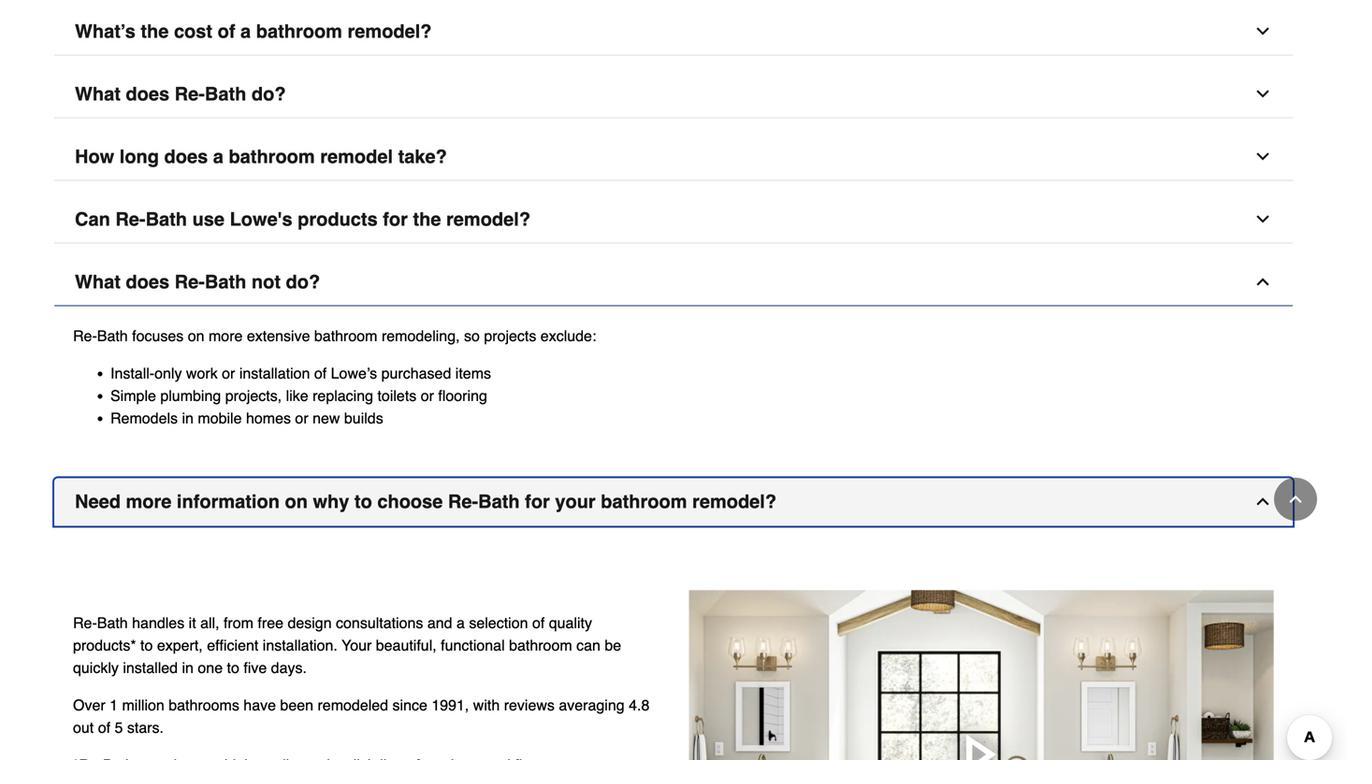 Task type: vqa. For each thing, say whether or not it's contained in the screenshot.
the topmost Stains
no



Task type: describe. For each thing, give the bounding box(es) containing it.
4.8
[[629, 697, 650, 715]]

averaging
[[559, 697, 625, 715]]

new
[[313, 410, 340, 427]]

0 vertical spatial for
[[383, 209, 408, 230]]

all,
[[200, 615, 219, 632]]

consultations
[[336, 615, 423, 632]]

remodeling,
[[382, 328, 460, 345]]

of inside 're-bath handles it all, from free design consultations and a selection of quality products* to expert, efficient installation. your beautiful, functional bathroom can be quickly installed in one to five days.'
[[532, 615, 545, 632]]

can
[[75, 209, 110, 230]]

plumbing
[[160, 388, 221, 405]]

take?
[[398, 146, 447, 168]]

bath inside 're-bath handles it all, from free design consultations and a selection of quality products* to expert, efficient installation. your beautiful, functional bathroom can be quickly installed in one to five days.'
[[97, 615, 128, 632]]

chevron up image
[[1254, 273, 1273, 292]]

re- up focuses
[[175, 272, 205, 293]]

one
[[198, 660, 223, 677]]

1 horizontal spatial or
[[295, 410, 309, 427]]

design
[[288, 615, 332, 632]]

stars.
[[127, 720, 164, 737]]

1 horizontal spatial to
[[227, 660, 239, 677]]

more inside button
[[126, 492, 172, 513]]

extensive
[[247, 328, 310, 345]]

what does re-bath not do? button
[[54, 259, 1293, 307]]

0 vertical spatial do?
[[252, 83, 286, 105]]

bath left "your"
[[478, 492, 520, 513]]

work
[[186, 365, 218, 382]]

remodel
[[320, 146, 393, 168]]

in inside install-only work or installation of lowe's purchased items simple plumbing projects, like replacing toilets or flooring remodels in mobile homes or new builds
[[182, 410, 194, 427]]

simple
[[110, 388, 156, 405]]

be
[[605, 638, 622, 655]]

bath down what's the cost of a bathroom remodel?
[[205, 83, 246, 105]]

scroll to top element
[[1275, 478, 1318, 521]]

of inside install-only work or installation of lowe's purchased items simple plumbing projects, like replacing toilets or flooring remodels in mobile homes or new builds
[[314, 365, 327, 382]]

1 vertical spatial a
[[213, 146, 224, 168]]

chevron up image inside scroll to top element
[[1287, 490, 1306, 509]]

install-only work or installation of lowe's purchased items simple plumbing projects, like replacing toilets or flooring remodels in mobile homes or new builds
[[110, 365, 491, 427]]

purchased
[[381, 365, 451, 382]]

bath left use at the left of the page
[[146, 209, 187, 230]]

to inside button
[[355, 492, 372, 513]]

functional
[[441, 638, 505, 655]]

need more information on why to choose re-bath for your bathroom remodel?
[[75, 492, 777, 513]]

how long does a bathroom remodel take? button
[[54, 134, 1293, 181]]

what does re-bath not do?
[[75, 272, 320, 293]]

1 vertical spatial remodel?
[[446, 209, 531, 230]]

2 horizontal spatial remodel?
[[693, 492, 777, 513]]

re- down cost
[[175, 83, 205, 105]]

bathrooms
[[169, 697, 239, 715]]

like
[[286, 388, 309, 405]]

of inside button
[[218, 21, 235, 42]]

0 vertical spatial remodel?
[[348, 21, 432, 42]]

reviews
[[504, 697, 555, 715]]

0 vertical spatial a
[[241, 21, 251, 42]]

over
[[73, 697, 105, 715]]

toilets
[[378, 388, 417, 405]]

can re-bath use lowe's products for the remodel? button
[[54, 196, 1293, 244]]

mobile
[[198, 410, 242, 427]]

out
[[73, 720, 94, 737]]

1 horizontal spatial more
[[209, 328, 243, 345]]

on for information
[[285, 492, 308, 513]]

can re-bath use lowe's products for the remodel?
[[75, 209, 531, 230]]

only
[[155, 365, 182, 382]]

projects,
[[225, 388, 282, 405]]

install-
[[110, 365, 155, 382]]

exclude:
[[541, 328, 597, 345]]

a video showing how easy it is to remodel a bathroom with re-bath and lowe's. image
[[689, 590, 1275, 761]]

on for focuses
[[188, 328, 205, 345]]

lowe's
[[331, 365, 377, 382]]

chevron up image inside need more information on why to choose re-bath for your bathroom remodel? button
[[1254, 493, 1273, 512]]

choose
[[377, 492, 443, 513]]

remodeled
[[318, 697, 388, 715]]

products
[[298, 209, 378, 230]]

need
[[75, 492, 121, 513]]

from
[[224, 615, 254, 632]]

bathroom inside 're-bath handles it all, from free design consultations and a selection of quality products* to expert, efficient installation. your beautiful, functional bathroom can be quickly installed in one to five days.'
[[509, 638, 572, 655]]

it
[[189, 615, 196, 632]]

how long does a bathroom remodel take?
[[75, 146, 447, 168]]

what does re-bath do? button
[[54, 71, 1293, 119]]

over 1 million bathrooms have been remodeled since 1991, with reviews averaging 4.8 out of 5 stars.
[[73, 697, 650, 737]]

chevron down image
[[1254, 148, 1273, 166]]

have
[[244, 697, 276, 715]]

0 vertical spatial or
[[222, 365, 235, 382]]

builds
[[344, 410, 383, 427]]

0 horizontal spatial to
[[140, 638, 153, 655]]

installed
[[123, 660, 178, 677]]

beautiful,
[[376, 638, 437, 655]]

installation
[[239, 365, 310, 382]]

items
[[456, 365, 491, 382]]

5
[[115, 720, 123, 737]]



Task type: locate. For each thing, give the bounding box(es) containing it.
1 vertical spatial for
[[525, 492, 550, 513]]

does for not
[[126, 272, 170, 293]]

flooring
[[438, 388, 487, 405]]

chevron down image for for
[[1254, 210, 1273, 229]]

1 vertical spatial the
[[413, 209, 441, 230]]

2 horizontal spatial to
[[355, 492, 372, 513]]

chevron down image
[[1254, 22, 1273, 41], [1254, 85, 1273, 104], [1254, 210, 1273, 229]]

five
[[244, 660, 267, 677]]

homes
[[246, 410, 291, 427]]

since
[[393, 697, 428, 715]]

in down plumbing
[[182, 410, 194, 427]]

what's the cost of a bathroom remodel?
[[75, 21, 432, 42]]

on
[[188, 328, 205, 345], [285, 492, 308, 513]]

1 horizontal spatial the
[[413, 209, 441, 230]]

does
[[126, 83, 170, 105], [164, 146, 208, 168], [126, 272, 170, 293]]

the down take?
[[413, 209, 441, 230]]

handles
[[132, 615, 185, 632]]

projects
[[484, 328, 537, 345]]

more
[[209, 328, 243, 345], [126, 492, 172, 513]]

bath up the products*
[[97, 615, 128, 632]]

quality
[[549, 615, 592, 632]]

what inside the what does re-bath do? button
[[75, 83, 121, 105]]

the left cost
[[141, 21, 169, 42]]

does up focuses
[[126, 272, 170, 293]]

chevron up image
[[1287, 490, 1306, 509], [1254, 493, 1273, 512]]

to
[[355, 492, 372, 513], [140, 638, 153, 655], [227, 660, 239, 677]]

2 vertical spatial a
[[457, 615, 465, 632]]

long
[[120, 146, 159, 168]]

0 vertical spatial what
[[75, 83, 121, 105]]

0 vertical spatial in
[[182, 410, 194, 427]]

for left "your"
[[525, 492, 550, 513]]

re- up the products*
[[73, 615, 97, 632]]

re- inside 're-bath handles it all, from free design consultations and a selection of quality products* to expert, efficient installation. your beautiful, functional bathroom can be quickly installed in one to five days.'
[[73, 615, 97, 632]]

0 horizontal spatial the
[[141, 21, 169, 42]]

remodels
[[110, 410, 178, 427]]

do? up "how long does a bathroom remodel take?"
[[252, 83, 286, 105]]

re-bath focuses on more extensive bathroom remodeling, so projects exclude:
[[73, 328, 597, 345]]

free
[[258, 615, 284, 632]]

1 vertical spatial what
[[75, 272, 121, 293]]

1 horizontal spatial chevron up image
[[1287, 490, 1306, 509]]

1 vertical spatial chevron down image
[[1254, 85, 1273, 104]]

a right "and"
[[457, 615, 465, 632]]

focuses
[[132, 328, 184, 345]]

and
[[428, 615, 453, 632]]

2 vertical spatial remodel?
[[693, 492, 777, 513]]

1 vertical spatial or
[[421, 388, 434, 405]]

a right cost
[[241, 21, 251, 42]]

how
[[75, 146, 114, 168]]

1 horizontal spatial remodel?
[[446, 209, 531, 230]]

1 vertical spatial on
[[285, 492, 308, 513]]

chevron down image inside can re-bath use lowe's products for the remodel? button
[[1254, 210, 1273, 229]]

can
[[577, 638, 601, 655]]

a up use at the left of the page
[[213, 146, 224, 168]]

2 vertical spatial does
[[126, 272, 170, 293]]

2 horizontal spatial a
[[457, 615, 465, 632]]

1 what from the top
[[75, 83, 121, 105]]

been
[[280, 697, 314, 715]]

cost
[[174, 21, 213, 42]]

1 chevron down image from the top
[[1254, 22, 1273, 41]]

expert,
[[157, 638, 203, 655]]

re-bath handles it all, from free design consultations and a selection of quality products* to expert, efficient installation. your beautiful, functional bathroom can be quickly installed in one to five days.
[[73, 615, 622, 677]]

products*
[[73, 638, 136, 655]]

2 in from the top
[[182, 660, 194, 677]]

or
[[222, 365, 235, 382], [421, 388, 434, 405], [295, 410, 309, 427]]

of left 5
[[98, 720, 110, 737]]

of inside over 1 million bathrooms have been remodeled since 1991, with reviews averaging 4.8 out of 5 stars.
[[98, 720, 110, 737]]

bath up install-
[[97, 328, 128, 345]]

what up how
[[75, 83, 121, 105]]

1 vertical spatial in
[[182, 660, 194, 677]]

more right need at the left of page
[[126, 492, 172, 513]]

efficient
[[207, 638, 259, 655]]

what for what does re-bath do?
[[75, 83, 121, 105]]

what inside what does re-bath not do? button
[[75, 272, 121, 293]]

for right products
[[383, 209, 408, 230]]

chevron down image for remodel?
[[1254, 22, 1273, 41]]

of left the quality
[[532, 615, 545, 632]]

in inside 're-bath handles it all, from free design consultations and a selection of quality products* to expert, efficient installation. your beautiful, functional bathroom can be quickly installed in one to five days.'
[[182, 660, 194, 677]]

0 vertical spatial more
[[209, 328, 243, 345]]

0 vertical spatial on
[[188, 328, 205, 345]]

1 vertical spatial do?
[[286, 272, 320, 293]]

what for what does re-bath not do?
[[75, 272, 121, 293]]

2 chevron down image from the top
[[1254, 85, 1273, 104]]

a inside 're-bath handles it all, from free design consultations and a selection of quality products* to expert, efficient installation. your beautiful, functional bathroom can be quickly installed in one to five days.'
[[457, 615, 465, 632]]

quickly
[[73, 660, 119, 677]]

what down the can
[[75, 272, 121, 293]]

on up work
[[188, 328, 205, 345]]

1 vertical spatial more
[[126, 492, 172, 513]]

1991,
[[432, 697, 469, 715]]

not
[[252, 272, 281, 293]]

1 horizontal spatial for
[[525, 492, 550, 513]]

use
[[192, 209, 225, 230]]

in left one
[[182, 660, 194, 677]]

1 horizontal spatial a
[[241, 21, 251, 42]]

2 vertical spatial or
[[295, 410, 309, 427]]

0 horizontal spatial more
[[126, 492, 172, 513]]

chevron down image inside the what does re-bath do? button
[[1254, 85, 1273, 104]]

1 in from the top
[[182, 410, 194, 427]]

0 vertical spatial does
[[126, 83, 170, 105]]

0 horizontal spatial remodel?
[[348, 21, 432, 42]]

0 vertical spatial the
[[141, 21, 169, 42]]

for
[[383, 209, 408, 230], [525, 492, 550, 513]]

why
[[313, 492, 349, 513]]

1
[[110, 697, 118, 715]]

or right work
[[222, 365, 235, 382]]

a
[[241, 21, 251, 42], [213, 146, 224, 168], [457, 615, 465, 632]]

2 horizontal spatial or
[[421, 388, 434, 405]]

on inside button
[[285, 492, 308, 513]]

of
[[218, 21, 235, 42], [314, 365, 327, 382], [532, 615, 545, 632], [98, 720, 110, 737]]

or down purchased
[[421, 388, 434, 405]]

0 vertical spatial to
[[355, 492, 372, 513]]

3 chevron down image from the top
[[1254, 210, 1273, 229]]

bath
[[205, 83, 246, 105], [146, 209, 187, 230], [205, 272, 246, 293], [97, 328, 128, 345], [478, 492, 520, 513], [97, 615, 128, 632]]

to up installed
[[140, 638, 153, 655]]

of right cost
[[218, 21, 235, 42]]

so
[[464, 328, 480, 345]]

0 horizontal spatial a
[[213, 146, 224, 168]]

lowe's
[[230, 209, 293, 230]]

1 horizontal spatial on
[[285, 492, 308, 513]]

installation.
[[263, 638, 338, 655]]

on left why
[[285, 492, 308, 513]]

2 vertical spatial chevron down image
[[1254, 210, 1273, 229]]

million
[[122, 697, 165, 715]]

0 horizontal spatial for
[[383, 209, 408, 230]]

does for do?
[[126, 83, 170, 105]]

remodel?
[[348, 21, 432, 42], [446, 209, 531, 230], [693, 492, 777, 513]]

1 vertical spatial does
[[164, 146, 208, 168]]

re- right choose
[[448, 492, 478, 513]]

do? right not
[[286, 272, 320, 293]]

what's
[[75, 21, 136, 42]]

to right why
[[355, 492, 372, 513]]

1 vertical spatial to
[[140, 638, 153, 655]]

your
[[555, 492, 596, 513]]

bath left not
[[205, 272, 246, 293]]

information
[[177, 492, 280, 513]]

0 vertical spatial chevron down image
[[1254, 22, 1273, 41]]

more up work
[[209, 328, 243, 345]]

your
[[342, 638, 372, 655]]

in
[[182, 410, 194, 427], [182, 660, 194, 677]]

0 horizontal spatial chevron up image
[[1254, 493, 1273, 512]]

does up long
[[126, 83, 170, 105]]

chevron down image inside what's the cost of a bathroom remodel? button
[[1254, 22, 1273, 41]]

0 horizontal spatial or
[[222, 365, 235, 382]]

days.
[[271, 660, 307, 677]]

0 horizontal spatial on
[[188, 328, 205, 345]]

with
[[473, 697, 500, 715]]

what's the cost of a bathroom remodel? button
[[54, 8, 1293, 56]]

need more information on why to choose re-bath for your bathroom remodel? button
[[54, 479, 1293, 527]]

to left five
[[227, 660, 239, 677]]

the
[[141, 21, 169, 42], [413, 209, 441, 230]]

or down like
[[295, 410, 309, 427]]

does right long
[[164, 146, 208, 168]]

replacing
[[313, 388, 373, 405]]

2 vertical spatial to
[[227, 660, 239, 677]]

what
[[75, 83, 121, 105], [75, 272, 121, 293]]

re- right the can
[[115, 209, 146, 230]]

2 what from the top
[[75, 272, 121, 293]]

re- left focuses
[[73, 328, 97, 345]]

what does re-bath do?
[[75, 83, 286, 105]]

selection
[[469, 615, 528, 632]]

of up replacing
[[314, 365, 327, 382]]



